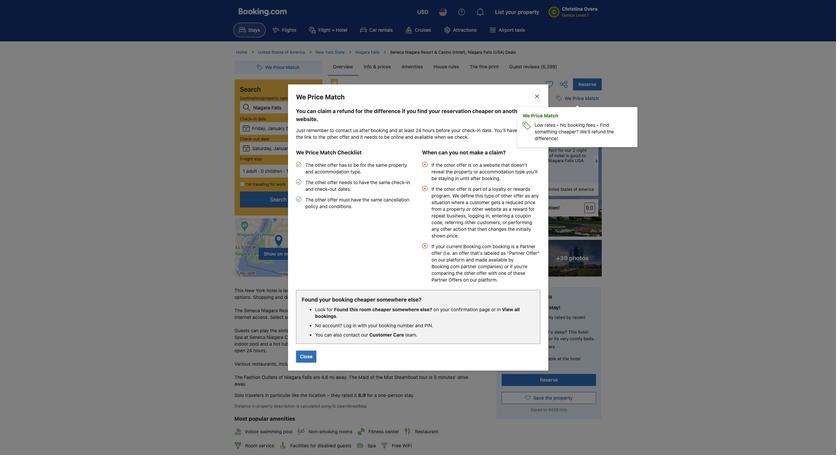 Task type: vqa. For each thing, say whether or not it's contained in the screenshot.
'&' to the middle
yes



Task type: locate. For each thing, give the bounding box(es) containing it.
& for seneca niagara resort & casino (hotel), niagara falls (usa) deals
[[435, 50, 438, 55]]

2 vertical spatial away.
[[235, 381, 246, 387]]

1 horizontal spatial this
[[569, 330, 577, 335]]

something
[[535, 129, 558, 135]]

all
[[515, 307, 520, 313]]

0 vertical spatial after
[[359, 128, 370, 133]]

night
[[577, 148, 587, 153], [244, 157, 253, 162], [536, 305, 548, 311]]

falls,
[[392, 104, 403, 109], [338, 295, 349, 300]]

cheaper inside you can claim a refund for the difference if you find your reservation cheaper on another website.
[[472, 108, 494, 114]]

0 vertical spatial service
[[377, 361, 393, 367]]

check.
[[455, 134, 469, 140]]

have right you'll
[[507, 128, 517, 133]]

available inside you'll have to give us the link to the other offer and it needs to be online and available when we check.
[[415, 134, 433, 140]]

travelers
[[538, 344, 555, 350], [245, 393, 264, 398]]

this inside if the other offer is part of a loyalty or rewards program. we define this type of other offer as any situation where a customer gets a reduced price from a property or other website as a reward for repeat business, logging in, entering a coupon code, referring other customers, or performing any other action that then changes the initially shown price.
[[475, 193, 483, 199]]

no inside the we price match dialog
[[315, 323, 321, 329]]

platform.
[[479, 277, 498, 283]]

2 horizontal spatial away.
[[376, 295, 388, 300]]

doesn't
[[511, 162, 527, 168]]

2 vertical spatial check-
[[315, 186, 330, 192]]

or
[[474, 169, 478, 175], [508, 186, 512, 192], [467, 206, 471, 212], [503, 220, 507, 225], [505, 264, 509, 270], [491, 307, 496, 313], [334, 315, 339, 320], [290, 328, 294, 334]]

0 vertical spatial free
[[513, 356, 522, 362]]

1 horizontal spatial type
[[515, 169, 525, 175]]

the down find
[[607, 129, 614, 135]]

found down 0.6
[[302, 297, 318, 303]]

january for friday,
[[268, 126, 285, 131]]

features up 1.6
[[368, 288, 386, 294]]

with inside if your current booking.com booking is a partner offer (i.e. an offer that's labeled as "partner offer" on our platform and made available by booking.com partner companies) or if you're comparing the other offer with one of these partner offers on our platform.
[[488, 271, 497, 276]]

ny inside 310 fourth street, niagara falls, ny 14303, united states of america excellent location – show map
[[404, 104, 411, 109]]

and up "policy"
[[305, 186, 313, 192]]

platform
[[447, 257, 465, 263]]

booking down show
[[371, 128, 388, 133]]

we price match inside dropdown button
[[565, 96, 599, 101]]

check- for out
[[240, 137, 254, 142]]

1 vertical spatial check-
[[392, 180, 407, 185]]

the down remember
[[319, 134, 326, 140]]

location up "calculated"
[[309, 393, 326, 398]]

0 horizontal spatial york
[[256, 288, 265, 294]]

0 horizontal spatial type
[[485, 193, 494, 199]]

distance in property description is calculated using © openstreetmap
[[235, 404, 367, 409]]

available inside if your current booking.com booking is a partner offer (i.e. an offer that's labeled as "partner offer" on our platform and made available by booking.com partner companies) or if you're comparing the other offer with one of these partner offers on our platform.
[[489, 257, 507, 263]]

the inside the other offer must have the same cancellation policy and conditions.
[[305, 197, 314, 203]]

our inside the room was perfect for our 2 night stay.  location of hotel is good to attractions in niagara falls usa and canada.
[[565, 148, 572, 153]]

this new york hotel is less than 0.6 mi from niagara falls and features an on-site casino, spa, and various dining options. shopping and dining in central niagara falls, ny is 1.6 mi away. the seneca niagara resort and casino features guest rooms with a flat-screen cable tv, coffee maker and internet access. select suites have a spa bath or sofa. guests can play the slots or visit the on-site entertainment venue at the seneca niagara resort and casino. the spa at seneca niagara casino and resort offers massage services, a sauna, and a fitness center. there is an indoor pool and a hot tub. for your convenience, beverages are now available for purchase at the newsstand, open 24 hours. various restaurants, including a buffet, a steakhouse, and a quick-service cafe are on-site. the fashion outlets of niagara falls are 4.8 mi away. the maid of the mist steamboat tour is 5 minutes' drive away.
[[235, 288, 477, 387]]

america up 'date.'
[[464, 104, 482, 109]]

can for you can claim a refund for the difference if you find your reservation cheaper on another website.
[[307, 108, 316, 114]]

1 horizontal spatial •
[[597, 122, 599, 128]]

0 horizontal spatial it
[[354, 393, 357, 398]]

date up friday, at the left of page
[[258, 117, 266, 122]]

1 vertical spatial dining
[[284, 295, 298, 300]]

property up until
[[454, 169, 473, 175]]

out inside search section
[[254, 137, 260, 142]]

rated down night's
[[536, 336, 546, 342]]

the up reveal
[[436, 162, 443, 168]]

if inside if your current booking.com booking is a partner offer (i.e. an offer that's labeled as "partner offer" on our platform and made available by booking.com partner companies) or if you're comparing the other offer with one of these partner offers on our platform.
[[432, 244, 435, 249]]

guests
[[235, 328, 250, 334]]

2 horizontal spatial states
[[561, 187, 573, 192]]

0 vertical spatial this
[[235, 288, 244, 294]]

other inside you'll have to give us the link to the other offer and it needs to be online and available when we check.
[[327, 134, 338, 140]]

your inside this new york hotel is less than 0.6 mi from niagara falls and features an on-site casino, spa, and various dining options. shopping and dining in central niagara falls, ny is 1.6 mi away. the seneca niagara resort and casino features guest rooms with a flat-screen cable tv, coffee maker and internet access. select suites have a spa bath or sofa. guests can play the slots or visit the on-site entertainment venue at the seneca niagara resort and casino. the spa at seneca niagara casino and resort offers massage services, a sauna, and a fitness center. there is an indoor pool and a hot tub. for your convenience, beverages are now available for purchase at the newsstand, open 24 hours. various restaurants, including a buffet, a steakhouse, and a quick-service cafe are on-site. the fashion outlets of niagara falls are 4.8 mi away. the maid of the mist steamboat tour is 5 minutes' drive away.
[[300, 341, 309, 347]]

same inside the other offer has to be for the same property and accommodation type.
[[376, 162, 387, 168]]

to down type.
[[354, 180, 358, 185]]

date for check-in date
[[258, 117, 266, 122]]

excellent inside 310 fourth street, niagara falls, ny 14303, united states of america excellent location – show map
[[328, 111, 349, 116]]

on inside search section
[[277, 251, 283, 257]]

property down online
[[389, 162, 407, 168]]

select
[[270, 315, 284, 320]]

and left pin.
[[415, 323, 423, 329]]

1 horizontal spatial no
[[561, 122, 567, 128]]

steamboat
[[395, 375, 418, 380]]

if for if the other offer is part of a loyalty or rewards program. we define this type of other offer as any situation where a customer gets a reduced price from a property or other website as a reward for repeat business, logging in, entering a coupon code, referring other customers, or performing any other action that then changes the initially shown price.
[[432, 186, 435, 192]]

date
[[258, 117, 266, 122], [261, 137, 269, 142]]

type up gets
[[485, 193, 494, 199]]

other
[[327, 134, 338, 140], [315, 162, 326, 168], [444, 162, 455, 168], [315, 180, 326, 185], [444, 186, 455, 192], [501, 193, 512, 199], [315, 197, 326, 203], [472, 206, 484, 212], [465, 220, 476, 225], [441, 226, 452, 232], [464, 271, 476, 276]]

0 horizontal spatial you
[[296, 108, 306, 114]]

1 vertical spatial spa
[[368, 443, 376, 449]]

comparing
[[432, 271, 455, 276]]

sleep?
[[555, 330, 568, 335]]

& up 14303,
[[415, 91, 420, 100]]

rated very good element
[[518, 127, 582, 135]]

buffet,
[[304, 361, 318, 367]]

room service
[[245, 443, 275, 449]]

5,
[[286, 126, 290, 131]]

make
[[470, 150, 484, 156]]

night inside the room was perfect for our 2 night stay.  location of hotel is good to attractions in niagara falls usa and canada.
[[577, 148, 587, 153]]

for left work
[[270, 182, 276, 187]]

else? down casino,
[[408, 297, 422, 303]]

same inside the other offer needs to have the same check-in and check-out dates.
[[379, 180, 390, 185]]

work
[[277, 182, 286, 187]]

us for give
[[534, 128, 539, 133]]

1 • from the left
[[557, 122, 559, 128]]

for inside search section
[[270, 182, 276, 187]]

0 vertical spatial check-
[[240, 117, 254, 122]]

1 vertical spatial room
[[245, 443, 258, 449]]

it inside you'll have to give us the link to the other offer and it needs to be online and available when we check.
[[360, 134, 363, 140]]

niagara inside 'link'
[[356, 50, 370, 55]]

hotel inside top location: highly rated by recent guests (9.0) want a great night's sleep? this hotel was highly-rated for its very comfy beds. popular with solo travelers
[[579, 330, 589, 335]]

pool
[[250, 341, 259, 347], [283, 429, 293, 435]]

low
[[535, 122, 544, 128]]

street,
[[359, 104, 373, 109]]

york left state
[[325, 50, 334, 55]]

1 horizontal spatial pool
[[283, 429, 293, 435]]

1 vertical spatial are
[[404, 361, 411, 367]]

1 vertical spatial –
[[327, 393, 330, 398]]

at inside dialog
[[399, 128, 403, 133]]

saturday, january 6, 2024
[[252, 146, 309, 151]]

0 horizontal spatial be
[[354, 162, 359, 168]]

airport taxis link
[[484, 23, 531, 37]]

1 vertical spatial map
[[284, 251, 294, 257]]

location!
[[540, 205, 560, 211]]

2 check- from the top
[[240, 137, 254, 142]]

date for check-out date
[[261, 137, 269, 142]]

an
[[453, 250, 458, 256], [387, 288, 392, 294], [463, 335, 468, 340]]

needs up dates.
[[339, 180, 352, 185]]

+
[[332, 27, 335, 33]]

1 vertical spatial needs
[[339, 180, 352, 185]]

1 vertical spatial excellent
[[518, 205, 539, 211]]

website
[[483, 162, 500, 168], [485, 206, 502, 212]]

before
[[436, 128, 450, 133]]

united states of america link
[[258, 49, 305, 55]]

the inside you can claim a refund for the difference if you find your reservation cheaper on another website.
[[364, 108, 373, 114]]

(hotel),
[[453, 50, 467, 55]]

2 vertical spatial same
[[371, 197, 382, 203]]

1 horizontal spatial room
[[521, 148, 532, 153]]

can inside you can claim a refund for the difference if you find your reservation cheaper on another website.
[[307, 108, 316, 114]]

slots
[[278, 328, 289, 334]]

if right difference on the top of page
[[402, 108, 405, 114]]

flight + hotel
[[319, 27, 348, 33]]

contact for us
[[335, 128, 352, 133]]

1 horizontal spatial booking.com
[[463, 244, 492, 249]]

0 vertical spatial 2024
[[291, 126, 303, 131]]

can for you can also contact our customer care team.
[[324, 332, 332, 338]]

to left give
[[519, 128, 523, 133]]

airport taxis
[[499, 27, 525, 33]]

be down just remember to contact us after booking and at least 24 hours before your check-in date. at the top of page
[[384, 134, 390, 140]]

1 horizontal spatial falls,
[[392, 104, 403, 109]]

1 us from the left
[[353, 128, 358, 133]]

2 accommodation from the left
[[480, 169, 514, 175]]

situation
[[432, 200, 450, 205]]

york
[[325, 50, 334, 55], [256, 288, 265, 294]]

search button
[[240, 192, 317, 208]]

click to open map view image
[[328, 103, 333, 110]]

offer inside the other offer has to be for the same property and accommodation type.
[[328, 162, 338, 168]]

1 vertical spatial 24
[[247, 348, 252, 354]]

1 horizontal spatial if
[[510, 264, 513, 270]]

canada.
[[529, 163, 546, 169]]

seneca niagara resort & casino
[[328, 91, 448, 100]]

highlights
[[526, 294, 553, 300]]

site left casino,
[[401, 288, 409, 294]]

0 vertical spatial refund
[[337, 108, 354, 114]]

price up low rates • no booking fees •
[[573, 96, 584, 101]]

refund down find
[[592, 129, 606, 135]]

1 vertical spatial else?
[[420, 307, 432, 313]]

0 vertical spatial falls,
[[392, 104, 403, 109]]

for left its
[[548, 336, 553, 342]]

other inside the other offer has to be for the same property and accommodation type.
[[315, 162, 326, 168]]

0 vertical spatial on-
[[393, 288, 401, 294]]

2 if from the top
[[432, 186, 435, 192]]

can left also
[[324, 332, 332, 338]]

needs
[[364, 134, 377, 140], [339, 180, 352, 185]]

or down entering
[[503, 220, 507, 225]]

booking inside if your current booking.com booking is a partner offer (i.e. an offer that's labeled as "partner offer" on our platform and made available by booking.com partner companies) or if you're comparing the other offer with one of these partner offers on our platform.
[[493, 244, 510, 249]]

we price match inside dialog
[[296, 93, 345, 101]]

0 horizontal spatial reserve
[[540, 378, 558, 383]]

by inside if your current booking.com booking is a partner offer (i.e. an offer that's labeled as "partner offer" on our platform and made available by booking.com partner companies) or if you're comparing the other offer with one of these partner offers on our platform.
[[509, 257, 514, 263]]

search down work
[[270, 197, 287, 203]]

the inside 'link'
[[470, 64, 478, 69]]

to down remember
[[313, 134, 317, 140]]

then
[[478, 226, 487, 232]]

0 vertical spatial 1-
[[240, 157, 244, 162]]

in inside the room was perfect for our 2 night stay.  location of hotel is good to attractions in niagara falls usa and canada.
[[544, 158, 547, 163]]

with inside top location: highly rated by recent guests (9.0) want a great night's sleep? this hotel was highly-rated for its very comfy beds. popular with solo travelers
[[519, 344, 527, 350]]

rentals
[[378, 27, 393, 33]]

united inside 310 fourth street, niagara falls, ny 14303, united states of america excellent location – show map
[[428, 104, 443, 109]]

excellent up coupon
[[518, 205, 539, 211]]

services,
[[360, 335, 379, 340]]

a down close
[[300, 361, 302, 367]]

1 horizontal spatial united
[[428, 104, 443, 109]]

with down companies)
[[488, 271, 497, 276]]

2 horizontal spatial united
[[547, 187, 560, 192]]

0 vertical spatial spa
[[235, 335, 243, 340]]

14303,
[[412, 104, 427, 109]]

mist
[[384, 375, 393, 380]]

search inside button
[[270, 197, 287, 203]]

rated right they
[[342, 393, 353, 398]]

0 horizontal spatial night
[[244, 157, 253, 162]]

ny inside this new york hotel is less than 0.6 mi from niagara falls and features an on-site casino, spa, and various dining options. shopping and dining in central niagara falls, ny is 1.6 mi away. the seneca niagara resort and casino features guest rooms with a flat-screen cable tv, coffee maker and internet access. select suites have a spa bath or sofa. guests can play the slots or visit the on-site entertainment venue at the seneca niagara resort and casino. the spa at seneca niagara casino and resort offers massage services, a sauna, and a fitness center. there is an indoor pool and a hot tub. for your convenience, beverages are now available for purchase at the newsstand, open 24 hours. various restaurants, including a buffet, a steakhouse, and a quick-service cafe are on-site. the fashion outlets of niagara falls are 4.8 mi away. the maid of the mist steamboat tour is 5 minutes' drive away.
[[350, 295, 357, 300]]

available down the labeled
[[489, 257, 507, 263]]

travelers right 'solo'
[[245, 393, 264, 398]]

0 vertical spatial dining
[[463, 288, 476, 294]]

and down visit
[[301, 335, 309, 340]]

0 vertical spatial if
[[402, 108, 405, 114]]

contact for our
[[343, 332, 360, 338]]

that inside if the other offer is on a website that doesn't reveal the property or accommodation type you'll be staying in until after booking.
[[501, 162, 510, 168]]

and down number
[[399, 335, 408, 340]]

you'll have to give us the link to the other offer and it needs to be online and available when we check.
[[296, 128, 539, 140]]

search
[[240, 86, 261, 93], [270, 197, 287, 203]]

1 vertical spatial after
[[471, 176, 481, 181]]

an inside if your current booking.com booking is a partner offer (i.e. an offer that's labeled as "partner offer" on our platform and made available by booking.com partner companies) or if you're comparing the other offer with one of these partner offers on our platform.
[[453, 250, 458, 256]]

on inside if the other offer is on a website that doesn't reveal the property or accommodation type you'll be staying in until after booking.
[[473, 162, 478, 168]]

have inside the other offer must have the same cancellation policy and conditions.
[[351, 197, 361, 203]]

0 horizontal spatial falls,
[[338, 295, 349, 300]]

0 vertical spatial stay.
[[521, 153, 530, 158]]

new inside this new york hotel is less than 0.6 mi from niagara falls and features an on-site casino, spa, and various dining options. shopping and dining in central niagara falls, ny is 1.6 mi away. the seneca niagara resort and casino features guest rooms with a flat-screen cable tv, coffee maker and internet access. select suites have a spa bath or sofa. guests can play the slots or visit the on-site entertainment venue at the seneca niagara resort and casino. the spa at seneca niagara casino and resort offers massage services, a sauna, and a fitness center. there is an indoor pool and a hot tub. for your convenience, beverages are now available for purchase at the newsstand, open 24 hours. various restaurants, including a buffet, a steakhouse, and a quick-service cafe are on-site. the fashion outlets of niagara falls are 4.8 mi away. the maid of the mist steamboat tour is 5 minutes' drive away.
[[245, 288, 255, 294]]

the other offer needs to have the same check-in and check-out dates.
[[305, 180, 410, 192]]

have inside this new york hotel is less than 0.6 mi from niagara falls and features an on-site casino, spa, and various dining options. shopping and dining in central niagara falls, ny is 1.6 mi away. the seneca niagara resort and casino features guest rooms with a flat-screen cable tv, coffee maker and internet access. select suites have a spa bath or sofa. guests can play the slots or visit the on-site entertainment venue at the seneca niagara resort and casino. the spa at seneca niagara casino and resort offers massage services, a sauna, and a fitness center. there is an indoor pool and a hot tub. for your convenience, beverages are now available for purchase at the newsstand, open 24 hours. various restaurants, including a buffet, a steakhouse, and a quick-service cafe are on-site. the fashion outlets of niagara falls are 4.8 mi away. the maid of the mist steamboat tour is 5 minutes' drive away.
[[299, 315, 309, 320]]

you for you can also contact our customer care team.
[[315, 332, 323, 338]]

match inside dropdown button
[[586, 96, 599, 101]]

price inside we price match dropdown button
[[573, 96, 584, 101]]

stay.
[[521, 153, 530, 158], [405, 393, 415, 398]]

1 vertical spatial an
[[387, 288, 392, 294]]

an up flat-
[[387, 288, 392, 294]]

booking.com image
[[239, 8, 287, 16]]

rooms down the found your booking cheaper somewhere else?
[[352, 308, 366, 314]]

1 vertical spatial york
[[256, 288, 265, 294]]

if for if your current booking.com booking is a partner offer (i.e. an offer that's labeled as "partner offer" on our platform and made available by booking.com partner companies) or if you're comparing the other offer with one of these partner offers on our platform.
[[432, 244, 435, 249]]

1 horizontal spatial check-
[[392, 180, 407, 185]]

view
[[502, 307, 513, 313]]

the inside if your current booking.com booking is a partner offer (i.e. an offer that's labeled as "partner offer" on our platform and made available by booking.com partner companies) or if you're comparing the other offer with one of these partner offers on our platform.
[[456, 271, 463, 276]]

room was perfect for our 2 night stay.  location of hotel is good to attractions in niagara falls usa and canada.
[[521, 148, 587, 169]]

rules
[[449, 64, 459, 69]]

have right suites
[[299, 315, 309, 320]]

1 horizontal spatial united states of america
[[547, 187, 594, 192]]

niagara falls link
[[356, 49, 380, 55]]

new
[[316, 50, 324, 55], [245, 288, 255, 294]]

to inside the room was perfect for our 2 night stay.  location of hotel is good to attractions in niagara falls usa and canada.
[[582, 153, 586, 158]]

0 horizontal spatial found
[[302, 297, 318, 303]]

1 vertical spatial contact
[[343, 332, 360, 338]]

can for when can you not make a claim?
[[439, 150, 448, 156]]

0 horizontal spatial ny
[[350, 295, 357, 300]]

1 horizontal spatial location
[[350, 111, 368, 116]]

to inside the other offer needs to have the same check-in and check-out dates.
[[354, 180, 358, 185]]

2 us from the left
[[534, 128, 539, 133]]

we price match up fees at the top of page
[[565, 96, 599, 101]]

1- up location:
[[532, 305, 536, 311]]

if inside if the other offer is part of a loyalty or rewards program. we define this type of other offer as any situation where a customer gets a reduced price from a property or other website as a reward for repeat business, logging in, entering a coupon code, referring other customers, or performing any other action that then changes the initially shown price.
[[432, 186, 435, 192]]

we inside dropdown button
[[565, 96, 572, 101]]

your up (i.e.
[[436, 244, 445, 249]]

this inside top location: highly rated by recent guests (9.0) want a great night's sleep? this hotel was highly-rated for its very comfy beds. popular with solo travelers
[[569, 330, 577, 335]]

rewards
[[513, 186, 531, 192]]

room up attractions
[[521, 148, 532, 153]]

when
[[434, 134, 446, 140]]

this left room
[[350, 307, 358, 313]]

out inside the other offer needs to have the same check-in and check-out dates.
[[330, 186, 337, 192]]

scored 8.5 element
[[585, 128, 595, 138]]

cheaper?
[[559, 129, 579, 135]]

taxis
[[515, 27, 525, 33]]

1-night stay
[[240, 157, 262, 162]]

least
[[404, 128, 415, 133]]

a right buffet,
[[319, 361, 322, 367]]

spa inside this new york hotel is less than 0.6 mi from niagara falls and features an on-site casino, spa, and various dining options. shopping and dining in central niagara falls, ny is 1.6 mi away. the seneca niagara resort and casino features guest rooms with a flat-screen cable tv, coffee maker and internet access. select suites have a spa bath or sofa. guests can play the slots or visit the on-site entertainment venue at the seneca niagara resort and casino. the spa at seneca niagara casino and resort offers massage services, a sauna, and a fitness center. there is an indoor pool and a hot tub. for your convenience, beverages are now available for purchase at the newsstand, open 24 hours. various restaurants, including a buffet, a steakhouse, and a quick-service cafe are on-site. the fashion outlets of niagara falls are 4.8 mi away. the maid of the mist steamboat tour is 5 minutes' drive away.
[[235, 335, 243, 340]]

from up central
[[319, 288, 329, 294]]

5 inside search section
[[246, 128, 247, 131]]

0 horizontal spatial 5
[[246, 128, 247, 131]]

to right remember
[[330, 128, 334, 133]]

service down indoor swimming pool
[[259, 443, 275, 449]]

0 vertical spatial –
[[370, 111, 373, 116]]

ny
[[404, 104, 411, 109], [350, 295, 357, 300]]

is down when can you not make a claim?
[[468, 162, 472, 168]]

type down doesn't
[[515, 169, 525, 175]]

no
[[561, 122, 567, 128], [315, 323, 321, 329]]

if up reveal
[[432, 162, 435, 168]]

dining right various
[[463, 288, 476, 294]]

location:
[[521, 315, 540, 320]]

rated
[[555, 315, 566, 320], [536, 336, 546, 342], [342, 393, 353, 398]]

to right has
[[348, 162, 352, 168]]

somewhere up screen
[[377, 297, 407, 303]]

0 horizontal spatial check-
[[315, 186, 330, 192]]

us for contact
[[353, 128, 358, 133]]

1 vertical spatial ny
[[350, 295, 357, 300]]

booking up the labeled
[[493, 244, 510, 249]]

massage
[[339, 335, 358, 340]]

reviews inside the very good 6,398 reviews
[[568, 134, 582, 139]]

2 horizontal spatial on-
[[412, 361, 420, 367]]

0 vertical spatial by
[[509, 257, 514, 263]]

is inside if your current booking.com booking is a partner offer (i.e. an offer that's labeled as "partner offer" on our platform and made available by booking.com partner companies) or if you're comparing the other offer with one of these partner offers on our platform.
[[511, 244, 515, 249]]

donna
[[528, 187, 540, 192]]

the
[[364, 108, 373, 114], [607, 129, 614, 135], [296, 134, 303, 140], [319, 134, 326, 140], [368, 162, 375, 168], [436, 162, 443, 168], [446, 169, 453, 175], [371, 180, 378, 185], [436, 186, 443, 192], [363, 197, 370, 203], [508, 226, 515, 232], [456, 271, 463, 276], [270, 328, 277, 334], [306, 328, 313, 334], [382, 328, 389, 334], [563, 356, 570, 362], [376, 375, 383, 380], [301, 393, 308, 398]]

this inside this new york hotel is less than 0.6 mi from niagara falls and features an on-site casino, spa, and various dining options. shopping and dining in central niagara falls, ny is 1.6 mi away. the seneca niagara resort and casino features guest rooms with a flat-screen cable tv, coffee maker and internet access. select suites have a spa bath or sofa. guests can play the slots or visit the on-site entertainment venue at the seneca niagara resort and casino. the spa at seneca niagara casino and resort offers massage services, a sauna, and a fitness center. there is an indoor pool and a hot tub. for your convenience, beverages are now available for purchase at the newsstand, open 24 hours. various restaurants, including a buffet, a steakhouse, and a quick-service cafe are on-site. the fashion outlets of niagara falls are 4.8 mi away. the maid of the mist steamboat tour is 5 minutes' drive away.
[[235, 288, 244, 294]]

property up business,
[[447, 206, 465, 212]]

the inside the other offer has to be for the same property and accommodation type.
[[368, 162, 375, 168]]

an up platform
[[453, 250, 458, 256]]

0 vertical spatial an
[[453, 250, 458, 256]]

0 horizontal spatial us
[[353, 128, 358, 133]]

there
[[444, 335, 457, 340]]

booking.
[[482, 176, 501, 181]]

the right play
[[270, 328, 277, 334]]

needs down just remember to contact us after booking and at least 24 hours before your check-in date. at the top of page
[[364, 134, 377, 140]]

away. up 'solo'
[[235, 381, 246, 387]]

open
[[235, 348, 245, 354]]

1 vertical spatial search
[[270, 197, 287, 203]]

falls left the usa
[[565, 158, 574, 163]]

2
[[573, 148, 576, 153]]

1 if from the top
[[432, 162, 435, 168]]

pool down the amenities
[[283, 429, 293, 435]]

0 vertical spatial america
[[290, 50, 305, 55]]

for inside you can claim a refund for the difference if you find your reservation cheaper on another website.
[[356, 108, 363, 114]]

1 horizontal spatial accommodation
[[480, 169, 514, 175]]

mi right 0.6
[[312, 288, 317, 294]]

refund inside find something cheaper? we'll refund the difference!
[[592, 129, 606, 135]]

spa
[[235, 335, 243, 340], [368, 443, 376, 449]]

from
[[432, 206, 442, 212], [319, 288, 329, 294]]

check-
[[462, 128, 477, 133], [392, 180, 407, 185], [315, 186, 330, 192]]

0 horizontal spatial was
[[513, 336, 521, 342]]

0 vertical spatial this
[[475, 193, 483, 199]]

1 horizontal spatial needs
[[364, 134, 377, 140]]

0 horizontal spatial states
[[272, 50, 284, 55]]

the other offer must have the same cancellation policy and conditions.
[[305, 197, 410, 209]]

you left find
[[407, 108, 416, 114]]

refund for a
[[337, 108, 354, 114]]

january for saturday,
[[274, 146, 291, 151]]

states down flights link
[[272, 50, 284, 55]]

new left state
[[316, 50, 324, 55]]

we up low rates • no booking fees •
[[565, 96, 572, 101]]

1 vertical spatial be
[[354, 162, 359, 168]]

features up bath at the left of the page
[[320, 308, 338, 314]]

on right show
[[277, 251, 283, 257]]

we price match dialog
[[280, 76, 557, 379]]

are right the cafe
[[404, 361, 411, 367]]

1 horizontal spatial from
[[432, 206, 442, 212]]

the inside the other offer needs to have the same check-in and check-out dates.
[[371, 180, 378, 185]]

be
[[384, 134, 390, 140], [354, 162, 359, 168], [432, 176, 437, 181]]

room inside the room was perfect for our 2 night stay.  location of hotel is good to attractions in niagara falls usa and canada.
[[521, 148, 532, 153]]

for inside top location: highly rated by recent guests (9.0) want a great night's sleep? this hotel was highly-rated for its very comfy beds. popular with solo travelers
[[548, 336, 553, 342]]

and inside the other offer needs to have the same check-in and check-out dates.
[[305, 186, 313, 192]]

0 horizontal spatial •
[[557, 122, 559, 128]]

booking.com up the comparing
[[432, 264, 460, 270]]

scored 9.0 element
[[585, 203, 595, 213]]

2 horizontal spatial be
[[432, 176, 437, 181]]

accommodation inside if the other offer is on a website that doesn't reveal the property or accommodation type you'll be staying in until after booking.
[[480, 169, 514, 175]]

room for room was perfect for our 2 night stay.  location of hotel is good to attractions in niagara falls usa and canada.
[[521, 148, 532, 153]]

are left 4.8
[[313, 375, 320, 380]]

as
[[525, 193, 530, 199], [503, 206, 508, 212], [501, 250, 506, 256]]

1 vertical spatial type
[[485, 193, 494, 199]]

1 vertical spatial was
[[513, 336, 521, 342]]

good
[[571, 153, 581, 158]]

its
[[554, 336, 559, 342]]

reveal
[[432, 169, 445, 175]]

central
[[304, 295, 319, 300]]

your inside if your current booking.com booking is a partner offer (i.e. an offer that's labeled as "partner offer" on our platform and made available by booking.com partner companies) or if you're comparing the other offer with one of these partner offers on our platform.
[[436, 244, 445, 249]]

or up part
[[474, 169, 478, 175]]

3 if from the top
[[432, 244, 435, 249]]

hotel
[[555, 153, 565, 158], [267, 288, 277, 294], [579, 330, 589, 335], [571, 356, 581, 362]]

0 vertical spatial pool
[[250, 341, 259, 347]]

if up the program.
[[432, 186, 435, 192]]

falls inside 'link'
[[371, 50, 380, 55]]

0 horizontal spatial free
[[392, 443, 402, 449]]

spa up indoor
[[235, 335, 243, 340]]

a down define
[[466, 200, 468, 205]]

0 vertical spatial travelers
[[538, 344, 555, 350]]

a left hot on the bottom left of page
[[270, 341, 272, 347]]

we right name:
[[296, 93, 306, 101]]

property inside the other offer has to be for the same property and accommodation type.
[[389, 162, 407, 168]]

1 vertical spatial 1-
[[532, 305, 536, 311]]

of down flights link
[[285, 50, 289, 55]]

this up the options.
[[235, 288, 244, 294]]

0 horizontal spatial dining
[[284, 295, 298, 300]]

for left disabled
[[310, 443, 316, 449]]

stays link
[[233, 23, 266, 37]]

stays
[[248, 27, 260, 33]]

0 horizontal spatial search
[[240, 86, 261, 93]]

1 horizontal spatial travelers
[[538, 344, 555, 350]]

1 accommodation from the left
[[315, 169, 349, 175]]

have inside you'll have to give us the link to the other offer and it needs to be online and available when we check.
[[507, 128, 517, 133]]

1 horizontal spatial &
[[415, 91, 420, 100]]

us right give
[[534, 128, 539, 133]]

customer
[[370, 332, 392, 338]]

2 horizontal spatial rated
[[555, 315, 566, 320]]

5 down check-in date
[[246, 128, 247, 131]]

1 check- from the top
[[240, 117, 254, 122]]

1 vertical spatial you
[[449, 150, 459, 156]]

0 horizontal spatial mi
[[312, 288, 317, 294]]



Task type: describe. For each thing, give the bounding box(es) containing it.
0 horizontal spatial service
[[259, 443, 275, 449]]

0 vertical spatial united states of america
[[258, 50, 305, 55]]

where
[[451, 200, 465, 205]]

2 vertical spatial united
[[547, 187, 560, 192]]

for inside if the other offer is part of a loyalty or rewards program. we define this type of other offer as any situation where a customer gets a reduced price from a property or other website as a reward for repeat business, logging in, entering a coupon code, referring other customers, or performing any other action that then changes the initially shown price.
[[529, 206, 535, 212]]

2 vertical spatial states
[[561, 187, 573, 192]]

hours.
[[254, 348, 267, 354]]

a inside top location: highly rated by recent guests (9.0) want a great night's sleep? this hotel was highly-rated for its very comfy beds. popular with solo travelers
[[524, 330, 527, 335]]

of up gets
[[495, 193, 500, 199]]

fitness center
[[369, 429, 399, 435]]

current
[[447, 244, 462, 249]]

0 vertical spatial new
[[316, 50, 324, 55]]

property up "most popular amenities"
[[257, 404, 273, 409]]

minutes'
[[438, 375, 457, 380]]

as inside if your current booking.com booking is a partner offer (i.e. an offer that's labeled as "partner offer" on our platform and made available by booking.com partner companies) or if you're comparing the other offer with one of these partner offers on our platform.
[[501, 250, 506, 256]]

niagara up hot on the bottom left of page
[[267, 335, 283, 340]]

0 vertical spatial somewhere
[[377, 297, 407, 303]]

no account? log in with your booking number and pin.
[[315, 323, 433, 329]]

your up look
[[319, 297, 331, 303]]

parking
[[523, 356, 538, 362]]

6,
[[292, 146, 296, 151]]

price.
[[447, 233, 459, 239]]

with inside this new york hotel is less than 0.6 mi from niagara falls and features an on-site casino, spa, and various dining options. shopping and dining in central niagara falls, ny is 1.6 mi away. the seneca niagara resort and casino features guest rooms with a flat-screen cable tv, coffee maker and internet access. select suites have a spa bath or sofa. guests can play the slots or visit the on-site entertainment venue at the seneca niagara resort and casino. the spa at seneca niagara casino and resort offers massage services, a sauna, and a fitness center. there is an indoor pool and a hot tub. for your convenience, beverages are now available for purchase at the newsstand, open 24 hours. various restaurants, including a buffet, a steakhouse, and a quick-service cafe are on-site. the fashion outlets of niagara falls are 4.8 mi away. the maid of the mist steamboat tour is 5 minutes' drive away.
[[367, 308, 376, 314]]

1 horizontal spatial york
[[325, 50, 334, 55]]

accommodation inside the other offer has to be for the same property and accommodation type.
[[315, 169, 349, 175]]

at down guests
[[244, 335, 248, 340]]

and down least
[[405, 134, 413, 140]]

part
[[473, 186, 482, 192]]

1 horizontal spatial dining
[[463, 288, 476, 294]]

if your current booking.com booking is a partner offer (i.e. an offer that's labeled as "partner offer" on our platform and made available by booking.com partner companies) or if you're comparing the other offer with one of these partner offers on our platform.
[[432, 244, 540, 283]]

stay. inside the room was perfect for our 2 night stay.  location of hotel is good to attractions in niagara falls usa and canada.
[[521, 153, 530, 158]]

& for seneca niagara resort & casino
[[415, 91, 420, 100]]

2 horizontal spatial check-
[[462, 128, 477, 133]]

casino up 14303,
[[422, 91, 448, 100]]

1 horizontal spatial we price match
[[523, 113, 559, 119]]

a inside if your current booking.com booking is a partner offer (i.e. an offer that's labeled as "partner offer" on our platform and made available by booking.com partner companies) or if you're comparing the other offer with one of these partner offers on our platform.
[[516, 244, 519, 249]]

states inside 310 fourth street, niagara falls, ny 14303, united states of america excellent location – show map
[[444, 104, 458, 109]]

1 vertical spatial pool
[[283, 429, 293, 435]]

a left loyalty
[[489, 186, 491, 192]]

is left less
[[279, 288, 282, 294]]

hours
[[423, 128, 435, 133]]

non-
[[309, 429, 320, 435]]

or inside if the other offer is on a website that doesn't reveal the property or accommodation type you'll be staying in until after booking.
[[474, 169, 478, 175]]

price up low
[[531, 113, 543, 119]]

smoking
[[320, 429, 338, 435]]

facilities
[[291, 443, 309, 449]]

partner
[[461, 264, 477, 270]]

– inside 310 fourth street, niagara falls, ny 14303, united states of america excellent location – show map
[[370, 111, 373, 116]]

fees
[[587, 122, 596, 128]]

friday,
[[252, 126, 267, 131]]

and up checklist
[[351, 134, 359, 140]]

convenience,
[[311, 341, 339, 347]]

a right gets
[[502, 200, 504, 205]]

1 vertical spatial guests
[[337, 443, 352, 449]]

to down just remember to contact us after booking and at least 24 hours before your check-in date. at the top of page
[[379, 134, 383, 140]]

for up bookings
[[327, 307, 333, 313]]

america inside 310 fourth street, niagara falls, ny 14303, united states of america excellent location – show map
[[464, 104, 482, 109]]

staying
[[438, 176, 454, 181]]

0 horizontal spatial stay.
[[405, 393, 415, 398]]

website inside if the other offer is part of a loyalty or rewards program. we define this type of other offer as any situation where a customer gets a reduced price from a property or other website as a reward for repeat business, logging in, entering a coupon code, referring other customers, or performing any other action that then changes the initially shown price.
[[485, 206, 502, 212]]

1 horizontal spatial you
[[449, 150, 459, 156]]

1 vertical spatial site
[[321, 328, 329, 334]]

offer inside the other offer must have the same cancellation policy and conditions.
[[328, 197, 338, 203]]

bath
[[323, 315, 333, 320]]

list your property link
[[491, 4, 544, 20]]

popular
[[502, 344, 517, 350]]

or right loyalty
[[508, 186, 512, 192]]

you can also contact our customer care team.
[[315, 332, 418, 338]]

in left the view
[[497, 307, 501, 313]]

top
[[513, 315, 520, 320]]

new york state
[[316, 50, 345, 55]]

2 • from the left
[[597, 122, 599, 128]]

and inside if your current booking.com booking is a partner offer (i.e. an offer that's labeled as "partner offer" on our platform and made available by booking.com partner companies) or if you're comparing the other offer with one of these partner offers on our platform.
[[466, 257, 474, 263]]

from inside if the other offer is part of a loyalty or rewards program. we define this type of other offer as any situation where a customer gets a reduced price from a property or other website as a reward for repeat business, logging in, entering a coupon code, referring other customers, or performing any other action that then changes the initially shown price.
[[432, 206, 442, 212]]

map inside search section
[[284, 251, 294, 257]]

a left fitness
[[409, 335, 411, 340]]

2024 for saturday, january 6, 2024
[[298, 146, 309, 151]]

offer inside the other offer needs to have the same check-in and check-out dates.
[[328, 180, 338, 185]]

0 vertical spatial reserve button
[[574, 78, 602, 91]]

the inside find something cheaper? we'll refund the difference!
[[607, 129, 614, 135]]

a down situation
[[443, 206, 446, 212]]

needs inside you'll have to give us the link to the other offer and it needs to be online and available when we check.
[[364, 134, 377, 140]]

niagara up fitness
[[407, 328, 424, 334]]

1 vertical spatial found
[[334, 307, 348, 313]]

can inside this new york hotel is less than 0.6 mi from niagara falls and features an on-site casino, spa, and various dining options. shopping and dining in central niagara falls, ny is 1.6 mi away. the seneca niagara resort and casino features guest rooms with a flat-screen cable tv, coffee maker and internet access. select suites have a spa bath or sofa. guests can play the slots or visit the on-site entertainment venue at the seneca niagara resort and casino. the spa at seneca niagara casino and resort offers massage services, a sauna, and a fitness center. there is an indoor pool and a hot tub. for your convenience, beverages are now available for purchase at the newsstand, open 24 hours. various restaurants, including a buffet, a steakhouse, and a quick-service cafe are on-site. the fashion outlets of niagara falls are 4.8 mi away. the maid of the mist steamboat tour is 5 minutes' drive away.
[[251, 328, 259, 334]]

.
[[336, 314, 338, 319]]

0 vertical spatial reviews
[[524, 64, 540, 69]]

check-in date
[[240, 117, 266, 122]]

seneca down play
[[250, 335, 266, 340]]

a right make
[[485, 150, 488, 156]]

a up location:
[[528, 305, 531, 311]]

refund for we'll
[[592, 129, 606, 135]]

performing
[[508, 220, 532, 225]]

difference
[[374, 108, 401, 114]]

be inside you'll have to give us the link to the other offer and it needs to be online and available when we check.
[[384, 134, 390, 140]]

match up rates
[[544, 113, 559, 119]]

1 horizontal spatial night
[[536, 305, 548, 311]]

of right the outlets
[[279, 375, 283, 380]]

our down (i.e.
[[438, 257, 445, 263]]

offer inside if the other offer is on a website that doesn't reveal the property or accommodation type you'll be staying in until after booking.
[[457, 162, 467, 168]]

niagara up amenities
[[405, 50, 420, 55]]

the inside the other offer needs to have the same check-in and check-out dates.
[[305, 180, 314, 185]]

and inside the other offer has to be for the same property and accommodation type.
[[305, 169, 313, 175]]

the right like
[[301, 393, 308, 398]]

6,398
[[555, 134, 567, 139]]

popular
[[249, 416, 269, 422]]

guests inside top location: highly rated by recent guests (9.0) want a great night's sleep? this hotel was highly-rated for its very comfy beds. popular with solo travelers
[[513, 322, 526, 327]]

casino up spa
[[304, 308, 319, 314]]

for inside the room was perfect for our 2 night stay.  location of hotel is good to attractions in niagara falls usa and canada.
[[558, 148, 564, 153]]

website inside if the other offer is on a website that doesn't reveal the property or accommodation type you'll be staying in until after booking.
[[483, 162, 500, 168]]

falls, inside 310 fourth street, niagara falls, ny 14303, united states of america excellent location – show map
[[392, 104, 403, 109]]

screen
[[390, 308, 405, 314]]

on left maker
[[434, 307, 439, 313]]

person
[[388, 393, 403, 398]]

valign  initial image
[[330, 78, 339, 87]]

offer inside you'll have to give us the link to the other offer and it needs to be online and available when we check.
[[339, 134, 350, 140]]

we down just on the left
[[296, 150, 304, 156]]

our down no account? log in with your booking number and pin.
[[361, 332, 368, 338]]

find
[[417, 108, 428, 114]]

2 vertical spatial america
[[579, 187, 594, 192]]

just
[[296, 128, 305, 133]]

24 inside this new york hotel is less than 0.6 mi from niagara falls and features an on-site casino, spa, and various dining options. shopping and dining in central niagara falls, ny is 1.6 mi away. the seneca niagara resort and casino features guest rooms with a flat-screen cable tv, coffee maker and internet access. select suites have a spa bath or sofa. guests can play the slots or visit the on-site entertainment venue at the seneca niagara resort and casino. the spa at seneca niagara casino and resort offers massage services, a sauna, and a fitness center. there is an indoor pool and a hot tub. for your convenience, beverages are now available for purchase at the newsstand, open 24 hours. various restaurants, including a buffet, a steakhouse, and a quick-service cafe are on-site. the fashion outlets of niagara falls are 4.8 mi away. the maid of the mist steamboat tour is 5 minutes' drive away.
[[247, 348, 252, 354]]

niagara right the (hotel),
[[468, 50, 483, 55]]

map inside 310 fourth street, niagara falls, ny 14303, united states of america excellent location – show map
[[387, 111, 397, 116]]

for inside this new york hotel is less than 0.6 mi from niagara falls and features an on-site casino, spa, and various dining options. shopping and dining in central niagara falls, ny is 1.6 mi away. the seneca niagara resort and casino features guest rooms with a flat-screen cable tv, coffee maker and internet access. select suites have a spa bath or sofa. guests can play the slots or visit the on-site entertainment venue at the seneca niagara resort and casino. the spa at seneca niagara casino and resort offers massage services, a sauna, and a fitness center. there is an indoor pool and a hot tub. for your convenience, beverages are now available for purchase at the newsstand, open 24 hours. various restaurants, including a buffet, a steakhouse, and a quick-service cafe are on-site. the fashion outlets of niagara falls are 4.8 mi away. the maid of the mist steamboat tour is 5 minutes' drive away.
[[402, 341, 408, 347]]

previous image
[[513, 159, 517, 163]]

car rentals link
[[355, 23, 399, 37]]

0 vertical spatial site
[[401, 288, 409, 294]]

in left 'date.'
[[477, 128, 481, 133]]

sauna,
[[384, 335, 398, 340]]

the down performing
[[508, 226, 515, 232]]

location inside 310 fourth street, niagara falls, ny 14303, united states of america excellent location – show map
[[350, 111, 368, 116]]

stay
[[254, 157, 262, 162]]

and right spa,
[[437, 288, 445, 294]]

view all bookings
[[315, 307, 520, 319]]

0 vertical spatial features
[[368, 288, 386, 294]]

they
[[331, 393, 341, 398]]

(usa)
[[493, 50, 505, 55]]

with up you can also contact our customer care team. on the bottom
[[358, 323, 367, 329]]

the left mist
[[376, 375, 383, 380]]

a left one-
[[374, 393, 377, 398]]

0 vertical spatial any
[[531, 193, 539, 199]]

1- inside search section
[[240, 157, 244, 162]]

just remember to contact us after booking and at least 24 hours before your check-in date.
[[296, 128, 493, 133]]

0 vertical spatial booking.com
[[463, 244, 492, 249]]

in inside the other offer needs to have the same check-in and check-out dates.
[[406, 180, 410, 185]]

fitness
[[369, 429, 384, 435]]

price
[[525, 200, 536, 205]]

0 vertical spatial partner
[[520, 244, 536, 249]]

travelers inside top location: highly rated by recent guests (9.0) want a great night's sleep? this hotel was highly-rated for its very comfy beds. popular with solo travelers
[[538, 344, 555, 350]]

a left spa
[[311, 315, 313, 320]]

your inside you can claim a refund for the difference if you find your reservation cheaper on another website.
[[429, 108, 440, 114]]

now
[[372, 341, 381, 347]]

2024 for friday, january 5, 2024
[[291, 126, 303, 131]]

1 vertical spatial united states of america
[[547, 187, 594, 192]]

niagara up street,
[[357, 91, 386, 100]]

flight
[[319, 27, 331, 33]]

seneca up access.
[[244, 308, 260, 314]]

action
[[453, 226, 467, 232]]

not
[[460, 150, 468, 156]]

falls down buffet,
[[302, 375, 312, 380]]

0 vertical spatial else?
[[408, 297, 422, 303]]

the up the "staying"
[[446, 169, 453, 175]]

the up the program.
[[436, 186, 443, 192]]

booking up the guest
[[332, 297, 353, 303]]

play
[[260, 328, 269, 334]]

1 horizontal spatial mi
[[330, 375, 335, 380]]

hotel inside the room was perfect for our 2 night stay.  location of hotel is good to attractions in niagara falls usa and canada.
[[555, 153, 565, 158]]

1 horizontal spatial on-
[[393, 288, 401, 294]]

1 vertical spatial it
[[354, 393, 357, 398]]

reward
[[513, 206, 528, 212]]

maid
[[359, 375, 369, 380]]

0 vertical spatial away.
[[376, 295, 388, 300]]

next image
[[596, 159, 600, 163]]

5 inside this new york hotel is less than 0.6 mi from niagara falls and features an on-site casino, spa, and various dining options. shopping and dining in central niagara falls, ny is 1.6 mi away. the seneca niagara resort and casino features guest rooms with a flat-screen cable tv, coffee maker and internet access. select suites have a spa bath or sofa. guests can play the slots or visit the on-site entertainment venue at the seneca niagara resort and casino. the spa at seneca niagara casino and resort offers massage services, a sauna, and a fitness center. there is an indoor pool and a hot tub. for your convenience, beverages are now available for purchase at the newsstand, open 24 hours. various restaurants, including a buffet, a steakhouse, and a quick-service cafe are on-site. the fashion outlets of niagara falls are 4.8 mi away. the maid of the mist steamboat tour is 5 minutes' drive away.
[[434, 375, 437, 380]]

a inside you can claim a refund for the difference if you find your reservation cheaper on another website.
[[333, 108, 336, 114]]

and up 1.6
[[359, 288, 367, 294]]

show on map
[[264, 251, 294, 257]]

for inside the other offer has to be for the same property and accommodation type.
[[360, 162, 366, 168]]

in,
[[486, 213, 491, 219]]

and up online
[[389, 128, 398, 133]]

options.
[[235, 295, 252, 300]]

in left particular
[[265, 393, 269, 398]]

the up sauna, in the left bottom of the page
[[382, 328, 389, 334]]

visit
[[296, 328, 304, 334]]

from inside this new york hotel is less than 0.6 mi from niagara falls and features an on-site casino, spa, and various dining options. shopping and dining in central niagara falls, ny is 1.6 mi away. the seneca niagara resort and casino features guest rooms with a flat-screen cable tv, coffee maker and internet access. select suites have a spa bath or sofa. guests can play the slots or visit the on-site entertainment venue at the seneca niagara resort and casino. the spa at seneca niagara casino and resort offers massage services, a sauna, and a fitness center. there is an indoor pool and a hot tub. for your convenience, beverages are now available for purchase at the newsstand, open 24 hours. various restaurants, including a buffet, a steakhouse, and a quick-service cafe are on-site. the fashion outlets of niagara falls are 4.8 mi away. the maid of the mist steamboat tour is 5 minutes' drive away.
[[319, 288, 329, 294]]

if for if the other offer is on a website that doesn't reveal the property or accommodation type you'll be staying in until after booking.
[[432, 162, 435, 168]]

our down 'partner'
[[470, 277, 477, 283]]

is inside the room was perfect for our 2 night stay.  location of hotel is good to attractions in niagara falls usa and canada.
[[566, 153, 570, 158]]

resort up center.
[[425, 328, 439, 334]]

give
[[524, 128, 533, 133]]

1 horizontal spatial excellent
[[518, 205, 539, 211]]

booking up cheaper?
[[568, 122, 585, 128]]

0 vertical spatial as
[[525, 193, 530, 199]]

24 inside the we price match dialog
[[416, 128, 421, 133]]

1 vertical spatial this
[[350, 307, 358, 313]]

one
[[499, 271, 507, 276]]

for right 8.9
[[367, 393, 373, 398]]

falls left (usa)
[[484, 50, 492, 55]]

highly
[[541, 315, 554, 320]]

0 horizontal spatial location
[[309, 393, 326, 398]]

rates
[[545, 122, 556, 128]]

have inside the other offer needs to have the same check-in and check-out dates.
[[359, 180, 369, 185]]

of down the usa
[[574, 187, 578, 192]]

1 vertical spatial rooms
[[339, 429, 353, 435]]

various
[[446, 288, 462, 294]]

is right 'tour'
[[429, 375, 433, 380]]

car
[[370, 27, 377, 33]]

1 horizontal spatial away.
[[336, 375, 348, 380]]

the right visit
[[306, 328, 313, 334]]

fine
[[480, 64, 488, 69]]

restaurant
[[415, 429, 439, 435]]

tub.
[[282, 341, 290, 347]]

match up 310
[[325, 93, 345, 101]]

1 vertical spatial features
[[320, 308, 338, 314]]

0 vertical spatial mi
[[312, 288, 317, 294]]

particular
[[270, 393, 291, 398]]

1 vertical spatial booking.com
[[432, 264, 460, 270]]

0 vertical spatial reserve
[[579, 81, 597, 87]]

a up the now
[[380, 335, 383, 340]]

falls inside the room was perfect for our 2 night stay.  location of hotel is good to attractions in niagara falls usa and canada.
[[565, 158, 574, 163]]

2 vertical spatial are
[[313, 375, 320, 380]]

2 horizontal spatial are
[[404, 361, 411, 367]]

0 vertical spatial found
[[302, 297, 318, 303]]

1 horizontal spatial rated
[[536, 336, 546, 342]]

define
[[461, 193, 474, 199]]

check- for in
[[240, 117, 254, 122]]

2 vertical spatial cheaper
[[372, 307, 391, 313]]

price down link
[[305, 150, 319, 156]]

the down very
[[563, 356, 570, 362]]

free for free parking available at the hotel
[[513, 356, 522, 362]]

1 vertical spatial as
[[503, 206, 508, 212]]

a inside if the other offer is on a website that doesn't reveal the property or accommodation type you'll be staying in until after booking.
[[480, 162, 482, 168]]

1 horizontal spatial are
[[364, 341, 371, 347]]

destination/property name:
[[240, 96, 291, 101]]

we right another
[[523, 113, 530, 119]]

0 horizontal spatial partner
[[432, 277, 448, 283]]

america inside united states of america link
[[290, 50, 305, 55]]

we inside if the other offer is part of a loyalty or rewards program. we define this type of other offer as any situation where a customer gets a reduced price from a property or other website as a reward for repeat business, logging in, entering a coupon code, referring other customers, or performing any other action that then changes the initially shown price.
[[453, 193, 459, 199]]

if inside if your current booking.com booking is a partner offer (i.e. an offer that's labeled as "partner offer" on our platform and made available by booking.com partner companies) or if you're comparing the other offer with one of these partner offers on our platform.
[[510, 264, 513, 270]]

amenities link
[[396, 58, 428, 75]]

at down center.
[[431, 341, 435, 347]]

of inside if your current booking.com booking is a partner offer (i.e. an offer that's labeled as "partner offer" on our platform and made available by booking.com partner companies) or if you're comparing the other offer with one of these partner offers on our platform.
[[508, 271, 512, 276]]

program.
[[432, 193, 451, 199]]

niagara down including
[[285, 375, 301, 380]]

available inside this new york hotel is less than 0.6 mi from niagara falls and features an on-site casino, spa, and various dining options. shopping and dining in central niagara falls, ny is 1.6 mi away. the seneca niagara resort and casino features guest rooms with a flat-screen cable tv, coffee maker and internet access. select suites have a spa bath or sofa. guests can play the slots or visit the on-site entertainment venue at the seneca niagara resort and casino. the spa at seneca niagara casino and resort offers massage services, a sauna, and a fitness center. there is an indoor pool and a hot tub. for your convenience, beverages are now available for purchase at the newsstand, open 24 hours. various restaurants, including a buffet, a steakhouse, and a quick-service cafe are on-site. the fashion outlets of niagara falls are 4.8 mi away. the maid of the mist steamboat tour is 5 minutes' drive away.
[[382, 341, 401, 347]]

or up logging
[[467, 206, 471, 212]]

you for you can claim a refund for the difference if you find your reservation cheaper on another website.
[[296, 108, 306, 114]]

your left "confirmation"
[[440, 307, 450, 313]]

and left quick-
[[350, 361, 358, 367]]

friday, january 5, 2024
[[252, 126, 303, 131]]

photos
[[569, 255, 589, 262]]

is inside if the other offer is on a website that doesn't reveal the property or accommodation type you'll be staying in until after booking.
[[468, 162, 472, 168]]

1 vertical spatial cheaper
[[354, 297, 375, 303]]

be inside the other offer has to be for the same property and accommodation type.
[[354, 162, 359, 168]]

1 vertical spatial somewhere
[[392, 307, 419, 313]]

0 horizontal spatial rated
[[342, 393, 353, 398]]

and up hours.
[[260, 341, 268, 347]]

2 vertical spatial an
[[463, 335, 468, 340]]

search section
[[232, 55, 325, 278]]

free for free wifi
[[392, 443, 402, 449]]

of right maid
[[370, 375, 375, 380]]

difference!
[[535, 136, 558, 141]]

1 horizontal spatial 1-
[[532, 305, 536, 311]]

0 horizontal spatial united
[[258, 50, 271, 55]]

resort up 310 fourth street, niagara falls, ny 14303, united states of america excellent location – show map
[[388, 91, 413, 100]]

until
[[460, 176, 469, 181]]

you inside you can claim a refund for the difference if you find your reservation cheaper on another website.
[[407, 108, 416, 114]]

look for found this room cheaper somewhere else? on your confirmation page or in
[[315, 307, 502, 313]]

0 vertical spatial rated
[[555, 315, 566, 320]]

of right part
[[483, 186, 487, 192]]

hotel down comfy
[[571, 356, 581, 362]]

we price match checklist
[[296, 150, 362, 156]]

logging
[[468, 213, 485, 219]]

is left 1.6
[[358, 295, 361, 300]]

the down just on the left
[[296, 134, 303, 140]]

and right shopping
[[275, 295, 283, 300]]

find
[[600, 122, 610, 128]]

type for accommodation
[[515, 169, 525, 175]]

attractions
[[521, 158, 542, 163]]

property up taxis at top
[[518, 9, 540, 15]]

venue
[[362, 328, 375, 334]]

tv,
[[419, 308, 426, 314]]

is inside if the other offer is part of a loyalty or rewards program. we define this type of other offer as any situation where a customer gets a reduced price from a property or other website as a reward for repeat business, logging in, entering a coupon code, referring other customers, or performing any other action that then changes the initially shown price.
[[468, 186, 472, 192]]

seneca up 310
[[328, 91, 356, 100]]

casino.
[[450, 328, 466, 334]]

0 horizontal spatial &
[[373, 64, 377, 69]]

excellent location – show map button
[[328, 111, 397, 116]]

bookings
[[315, 314, 336, 319]]

usa
[[575, 158, 584, 163]]

york inside this new york hotel is less than 0.6 mi from niagara falls and features an on-site casino, spa, and various dining options. shopping and dining in central niagara falls, ny is 1.6 mi away. the seneca niagara resort and casino features guest rooms with a flat-screen cable tv, coffee maker and internet access. select suites have a spa bath or sofa. guests can play the slots or visit the on-site entertainment venue at the seneca niagara resort and casino. the spa at seneca niagara casino and resort offers massage services, a sauna, and a fitness center. there is an indoor pool and a hot tub. for your convenience, beverages are now available for purchase at the newsstand, open 24 hours. various restaurants, including a buffet, a steakhouse, and a quick-service cafe are on-site. the fashion outlets of niagara falls are 4.8 mi away. the maid of the mist steamboat tour is 5 minutes' drive away.
[[256, 288, 265, 294]]

cruises
[[415, 27, 431, 33]]

be inside if the other offer is on a website that doesn't reveal the property or accommodation type you'll be staying in until after booking.
[[432, 176, 437, 181]]

0 horizontal spatial –
[[327, 393, 330, 398]]

gets
[[491, 200, 501, 205]]

0 horizontal spatial away.
[[235, 381, 246, 387]]

1 vertical spatial on-
[[314, 328, 321, 334]]

or right bath at the left of the page
[[334, 315, 339, 320]]

type for this
[[485, 193, 494, 199]]

1 vertical spatial reserve button
[[502, 375, 597, 387]]

falls, inside this new york hotel is less than 0.6 mi from niagara falls and features an on-site casino, spa, and various dining options. shopping and dining in central niagara falls, ny is 1.6 mi away. the seneca niagara resort and casino features guest rooms with a flat-screen cable tv, coffee maker and internet access. select suites have a spa bath or sofa. guests can play the slots or visit the on-site entertainment venue at the seneca niagara resort and casino. the spa at seneca niagara casino and resort offers massage services, a sauna, and a fitness center. there is an indoor pool and a hot tub. for your convenience, beverages are now available for purchase at the newsstand, open 24 hours. various restaurants, including a buffet, a steakhouse, and a quick-service cafe are on-site. the fashion outlets of niagara falls are 4.8 mi away. the maid of the mist steamboat tour is 5 minutes' drive away.
[[338, 295, 349, 300]]

number
[[397, 323, 414, 329]]

niagara up the guest
[[330, 288, 347, 294]]

room for room service
[[245, 443, 258, 449]]

(6,398)
[[541, 64, 557, 69]]

on right offers
[[463, 277, 469, 283]]

at down its
[[558, 356, 562, 362]]

casino up for
[[285, 335, 299, 340]]

in inside search section
[[254, 117, 257, 122]]

0 horizontal spatial travelers
[[245, 393, 264, 398]]

in inside this new york hotel is less than 0.6 mi from niagara falls and features an on-site casino, spa, and various dining options. shopping and dining in central niagara falls, ny is 1.6 mi away. the seneca niagara resort and casino features guest rooms with a flat-screen cable tv, coffee maker and internet access. select suites have a spa bath or sofa. guests can play the slots or visit the on-site entertainment venue at the seneca niagara resort and casino. the spa at seneca niagara casino and resort offers massage services, a sauna, and a fitness center. there is an indoor pool and a hot tub. for your convenience, beverages are now available for purchase at the newsstand, open 24 hours. various restaurants, including a buffet, a steakhouse, and a quick-service cafe are on-site. the fashion outlets of niagara falls are 4.8 mi away. the maid of the mist steamboat tour is 5 minutes' drive away.
[[299, 295, 303, 300]]

niagara up select
[[261, 308, 278, 314]]

or right page
[[491, 307, 496, 313]]

0 vertical spatial no
[[561, 122, 567, 128]]

is down like
[[296, 404, 300, 409]]

resort up suites
[[279, 308, 293, 314]]

rooms inside this new york hotel is less than 0.6 mi from niagara falls and features an on-site casino, spa, and various dining options. shopping and dining in central niagara falls, ny is 1.6 mi away. the seneca niagara resort and casino features guest rooms with a flat-screen cable tv, coffee maker and internet access. select suites have a spa bath or sofa. guests can play the slots or visit the on-site entertainment venue at the seneca niagara resort and casino. the spa at seneca niagara casino and resort offers massage services, a sauna, and a fitness center. there is an indoor pool and a hot tub. for your convenience, beverages are now available for purchase at the newsstand, open 24 hours. various restaurants, including a buffet, a steakhouse, and a quick-service cafe are on-site. the fashion outlets of niagara falls are 4.8 mi away. the maid of the mist steamboat tour is 5 minutes' drive away.
[[352, 308, 366, 314]]

other inside if your current booking.com booking is a partner offer (i.e. an offer that's labeled as "partner offer" on our platform and made available by booking.com partner companies) or if you're comparing the other offer with one of these partner offers on our platform.
[[464, 271, 476, 276]]

of inside 310 fourth street, niagara falls, ny 14303, united states of america excellent location – show map
[[459, 104, 463, 109]]

of inside the room was perfect for our 2 night stay.  location of hotel is good to attractions in niagara falls usa and canada.
[[550, 153, 554, 158]]

purchase
[[409, 341, 429, 347]]

access.
[[253, 315, 269, 320]]

your up check.
[[451, 128, 461, 133]]

0 horizontal spatial any
[[432, 226, 439, 232]]

or inside if your current booking.com booking is a partner offer (i.e. an offer that's labeled as "partner offer" on our platform and made available by booking.com partner companies) or if you're comparing the other offer with one of these partner offers on our platform.
[[505, 264, 509, 270]]

if inside you can claim a refund for the difference if you find your reservation cheaper on another website.
[[402, 108, 405, 114]]

in right distance
[[252, 404, 256, 409]]

available right parking
[[539, 356, 557, 362]]

1 vertical spatial mi
[[370, 295, 375, 300]]



